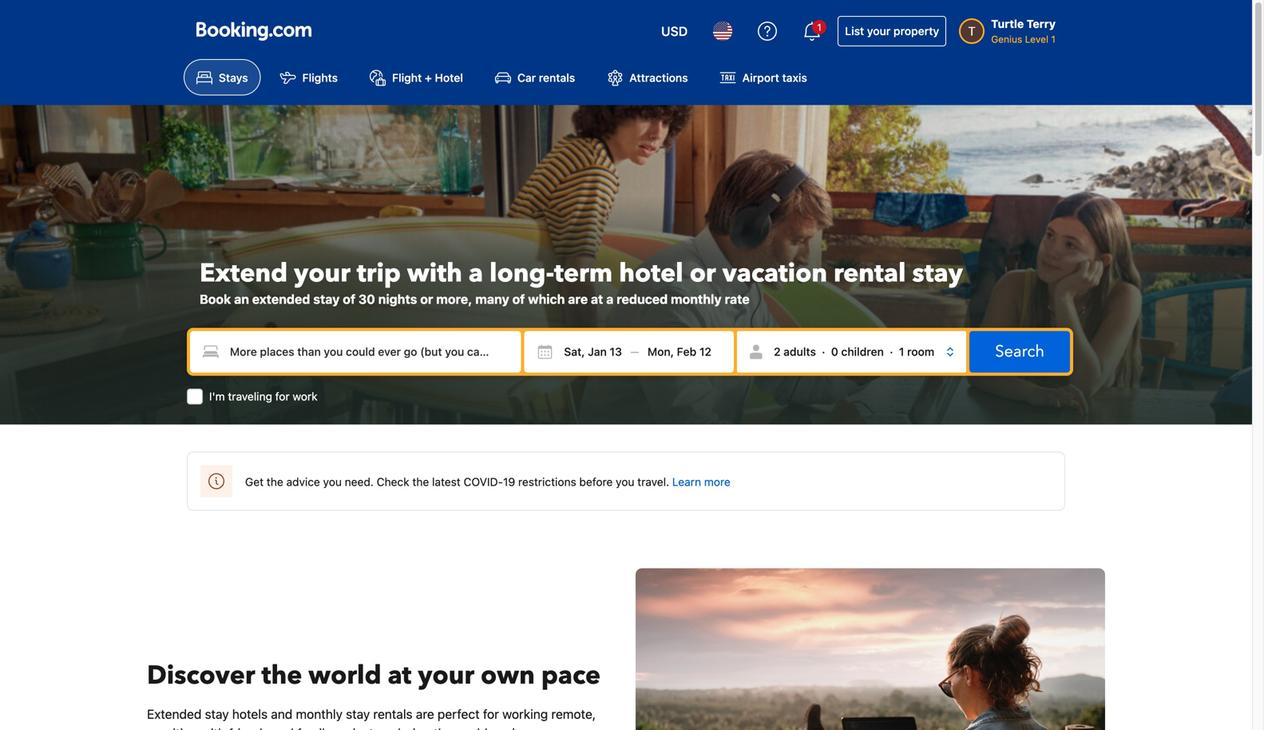 Task type: locate. For each thing, give the bounding box(es) containing it.
and
[[271, 707, 293, 722], [272, 726, 294, 730]]

1 vertical spatial at
[[388, 658, 412, 693]]

search button
[[970, 331, 1070, 372]]

flight + hotel
[[392, 71, 463, 84]]

1 horizontal spatial with
[[407, 256, 462, 291]]

0 vertical spatial with
[[407, 256, 462, 291]]

0 vertical spatial are
[[568, 291, 588, 307]]

or right hotel
[[690, 256, 716, 291]]

of left 30
[[343, 291, 356, 307]]

covid-
[[464, 475, 503, 488]]

airport
[[743, 71, 780, 84]]

1 right level
[[1052, 34, 1056, 45]]

usd
[[661, 24, 688, 39]]

none search field containing search
[[187, 328, 1074, 404]]

1 inside turtle terry genius level 1
[[1052, 34, 1056, 45]]

1 vertical spatial 1
[[1052, 34, 1056, 45]]

hotels
[[232, 707, 268, 722]]

hotel
[[619, 256, 684, 291]]

restrictions
[[518, 475, 577, 488]]

1 of from the left
[[343, 291, 356, 307]]

your up 'extended'
[[294, 256, 351, 291]]

2 horizontal spatial 1
[[1052, 34, 1056, 45]]

· left 0
[[822, 345, 826, 358]]

car rentals link
[[482, 59, 588, 95]]

1 vertical spatial your
[[294, 256, 351, 291]]

and right hotels
[[271, 707, 293, 722]]

the up hotels
[[262, 658, 302, 693]]

monthly
[[671, 291, 722, 307], [296, 707, 343, 722]]

taxis
[[782, 71, 808, 84]]

or
[[690, 256, 716, 291], [420, 291, 433, 307], [338, 726, 350, 730]]

of down long-
[[513, 291, 525, 307]]

rentals right the car
[[539, 71, 575, 84]]

0 vertical spatial rentals
[[539, 71, 575, 84]]

world down perfect on the left bottom of the page
[[456, 726, 488, 730]]

0 horizontal spatial a
[[469, 256, 483, 291]]

0 horizontal spatial are
[[416, 707, 434, 722]]

are inside extended stay hotels and monthly stay rentals are perfect for working remote, reuniting with friends and family, or just exploring the world again.
[[416, 707, 434, 722]]

or left more,
[[420, 291, 433, 307]]

working
[[503, 707, 548, 722]]

more
[[704, 475, 731, 488]]

1 horizontal spatial you
[[616, 475, 635, 488]]

you left need.
[[323, 475, 342, 488]]

with
[[407, 256, 462, 291], [201, 726, 225, 730]]

2 vertical spatial or
[[338, 726, 350, 730]]

0 vertical spatial for
[[275, 390, 290, 403]]

are up exploring
[[416, 707, 434, 722]]

1 vertical spatial rentals
[[373, 707, 413, 722]]

learn
[[672, 475, 701, 488]]

2 of from the left
[[513, 291, 525, 307]]

at
[[591, 291, 603, 307], [388, 658, 412, 693]]

1 horizontal spatial rentals
[[539, 71, 575, 84]]

1 horizontal spatial monthly
[[671, 291, 722, 307]]

0
[[831, 345, 839, 358]]

Type your destination search field
[[190, 331, 521, 372]]

need.
[[345, 475, 374, 488]]

a up many
[[469, 256, 483, 291]]

long-
[[490, 256, 554, 291]]

1 horizontal spatial ·
[[890, 345, 893, 358]]

your
[[867, 24, 891, 38], [294, 256, 351, 291], [418, 658, 475, 693]]

with inside extended stay hotels and monthly stay rentals are perfect for working remote, reuniting with friends and family, or just exploring the world again.
[[201, 726, 225, 730]]

monthly up the family,
[[296, 707, 343, 722]]

at down 'term'
[[591, 291, 603, 307]]

rentals up exploring
[[373, 707, 413, 722]]

2 horizontal spatial your
[[867, 24, 891, 38]]

search
[[995, 341, 1045, 362]]

a left reduced
[[606, 291, 614, 307]]

list your property link
[[838, 16, 947, 46]]

0 vertical spatial 1
[[818, 22, 822, 33]]

or left the 'just'
[[338, 726, 350, 730]]

of
[[343, 291, 356, 307], [513, 291, 525, 307]]

1 · from the left
[[822, 345, 826, 358]]

before
[[580, 475, 613, 488]]

are down 'term'
[[568, 291, 588, 307]]

usd button
[[652, 12, 698, 50]]

level
[[1025, 34, 1049, 45]]

world up extended stay hotels and monthly stay rentals are perfect for working remote, reuniting with friends and family, or just exploring the world again.
[[309, 658, 382, 693]]

0 horizontal spatial with
[[201, 726, 225, 730]]

1 left the list
[[818, 22, 822, 33]]

you left "travel."
[[616, 475, 635, 488]]

1 horizontal spatial are
[[568, 291, 588, 307]]

0 vertical spatial at
[[591, 291, 603, 307]]

just
[[353, 726, 374, 730]]

adults
[[784, 345, 816, 358]]

your inside extend your trip with a long-term hotel or vacation rental stay book an extended stay of 30 nights or more, many of which are at a reduced monthly rate
[[294, 256, 351, 291]]

1 you from the left
[[323, 475, 342, 488]]

0 vertical spatial and
[[271, 707, 293, 722]]

sat,
[[564, 345, 585, 358]]

airport taxis
[[743, 71, 808, 84]]

monthly left rate on the right of the page
[[671, 291, 722, 307]]

1 vertical spatial for
[[483, 707, 499, 722]]

the right get
[[267, 475, 283, 488]]

1 horizontal spatial for
[[483, 707, 499, 722]]

2 vertical spatial 1
[[899, 345, 905, 358]]

flight
[[392, 71, 422, 84]]

0 horizontal spatial monthly
[[296, 707, 343, 722]]

mon, feb 12
[[648, 345, 712, 358]]

with up more,
[[407, 256, 462, 291]]

1 horizontal spatial your
[[418, 658, 475, 693]]

or inside extended stay hotels and monthly stay rentals are perfect for working remote, reuniting with friends and family, or just exploring the world again.
[[338, 726, 350, 730]]

0 horizontal spatial rentals
[[373, 707, 413, 722]]

car
[[518, 71, 536, 84]]

with left friends
[[201, 726, 225, 730]]

0 horizontal spatial 1
[[818, 22, 822, 33]]

your right the list
[[867, 24, 891, 38]]

airport taxis link
[[707, 59, 820, 95]]

you
[[323, 475, 342, 488], [616, 475, 635, 488]]

rentals inside 'link'
[[539, 71, 575, 84]]

list your property
[[845, 24, 940, 38]]

check
[[377, 475, 409, 488]]

0 horizontal spatial at
[[388, 658, 412, 693]]

1 left 'room'
[[899, 345, 905, 358]]

None search field
[[187, 328, 1074, 404]]

are inside extend your trip with a long-term hotel or vacation rental stay book an extended stay of 30 nights or more, many of which are at a reduced monthly rate
[[568, 291, 588, 307]]

1 vertical spatial world
[[456, 726, 488, 730]]

discover the world at your own pace
[[147, 658, 601, 693]]

0 horizontal spatial or
[[338, 726, 350, 730]]

1 vertical spatial or
[[420, 291, 433, 307]]

0 vertical spatial or
[[690, 256, 716, 291]]

booking.com online hotel reservations image
[[197, 22, 312, 41]]

0 vertical spatial monthly
[[671, 291, 722, 307]]

0 horizontal spatial you
[[323, 475, 342, 488]]

monthly inside extended stay hotels and monthly stay rentals are perfect for working remote, reuniting with friends and family, or just exploring the world again.
[[296, 707, 343, 722]]

for inside extended stay hotels and monthly stay rentals are perfect for working remote, reuniting with friends and family, or just exploring the world again.
[[483, 707, 499, 722]]

your up perfect on the left bottom of the page
[[418, 658, 475, 693]]

1 horizontal spatial a
[[606, 291, 614, 307]]

for
[[275, 390, 290, 403], [483, 707, 499, 722]]

for left work
[[275, 390, 290, 403]]

0 horizontal spatial of
[[343, 291, 356, 307]]

rentals
[[539, 71, 575, 84], [373, 707, 413, 722]]

many
[[476, 291, 509, 307]]

for up again.
[[483, 707, 499, 722]]

0 horizontal spatial ·
[[822, 345, 826, 358]]

stay
[[913, 256, 963, 291], [313, 291, 340, 307], [205, 707, 229, 722], [346, 707, 370, 722]]

1 horizontal spatial world
[[456, 726, 488, 730]]

your for extend
[[294, 256, 351, 291]]

and left the family,
[[272, 726, 294, 730]]

get
[[245, 475, 264, 488]]

1 horizontal spatial at
[[591, 291, 603, 307]]

traveling
[[228, 390, 272, 403]]

pace
[[541, 658, 601, 693]]

svg image
[[648, 344, 664, 360]]

i'm traveling for work
[[209, 390, 318, 403]]

+
[[425, 71, 432, 84]]

1 vertical spatial monthly
[[296, 707, 343, 722]]

1
[[818, 22, 822, 33], [1052, 34, 1056, 45], [899, 345, 905, 358]]

stay up the 'just'
[[346, 707, 370, 722]]

·
[[822, 345, 826, 358], [890, 345, 893, 358]]

0 vertical spatial a
[[469, 256, 483, 291]]

0 horizontal spatial for
[[275, 390, 290, 403]]

1 vertical spatial are
[[416, 707, 434, 722]]

an
[[234, 291, 249, 307]]

1 horizontal spatial 1
[[899, 345, 905, 358]]

the down perfect on the left bottom of the page
[[434, 726, 453, 730]]

2 horizontal spatial or
[[690, 256, 716, 291]]

· right children
[[890, 345, 893, 358]]

room
[[907, 345, 935, 358]]

1 vertical spatial with
[[201, 726, 225, 730]]

0 vertical spatial your
[[867, 24, 891, 38]]

19
[[503, 475, 515, 488]]

0 horizontal spatial your
[[294, 256, 351, 291]]

1 horizontal spatial of
[[513, 291, 525, 307]]

at up extended stay hotels and monthly stay rentals are perfect for working remote, reuniting with friends and family, or just exploring the world again.
[[388, 658, 412, 693]]

0 horizontal spatial world
[[309, 658, 382, 693]]



Task type: describe. For each thing, give the bounding box(es) containing it.
attractions
[[630, 71, 688, 84]]

genius
[[991, 34, 1023, 45]]

2 vertical spatial your
[[418, 658, 475, 693]]

flight + hotel link
[[357, 59, 476, 95]]

1 inside search field
[[899, 345, 905, 358]]

stay left 30
[[313, 291, 340, 307]]

list
[[845, 24, 864, 38]]

your for list
[[867, 24, 891, 38]]

turtle
[[991, 17, 1024, 30]]

exploring
[[377, 726, 431, 730]]

reduced
[[617, 291, 668, 307]]

rental
[[834, 256, 906, 291]]

travel.
[[638, 475, 669, 488]]

own
[[481, 658, 535, 693]]

friends
[[229, 726, 269, 730]]

1 vertical spatial a
[[606, 291, 614, 307]]

the inside extended stay hotels and monthly stay rentals are perfect for working remote, reuniting with friends and family, or just exploring the world again.
[[434, 726, 453, 730]]

at inside extend your trip with a long-term hotel or vacation rental stay book an extended stay of 30 nights or more, many of which are at a reduced monthly rate
[[591, 291, 603, 307]]

flights link
[[267, 59, 351, 95]]

reuniting
[[147, 726, 198, 730]]

advice
[[286, 475, 320, 488]]

1 vertical spatial and
[[272, 726, 294, 730]]

family,
[[297, 726, 334, 730]]

2 · from the left
[[890, 345, 893, 358]]

turtle terry genius level 1
[[991, 17, 1056, 45]]

jan
[[588, 345, 607, 358]]

vacation
[[723, 256, 828, 291]]

children
[[842, 345, 884, 358]]

the left latest
[[413, 475, 429, 488]]

2 you from the left
[[616, 475, 635, 488]]

book
[[200, 291, 231, 307]]

extend
[[200, 256, 288, 291]]

hotel
[[435, 71, 463, 84]]

stays
[[219, 71, 248, 84]]

13
[[610, 345, 622, 358]]

extend your trip with a long-term hotel or vacation rental stay book an extended stay of 30 nights or more, many of which are at a reduced monthly rate
[[200, 256, 963, 307]]

0 vertical spatial world
[[309, 658, 382, 693]]

1 horizontal spatial or
[[420, 291, 433, 307]]

extended
[[147, 707, 202, 722]]

rate
[[725, 291, 750, 307]]

extended
[[252, 291, 310, 307]]

get the advice you need. check the latest covid-19 restrictions before you travel. learn more
[[245, 475, 731, 488]]

discover
[[147, 658, 255, 693]]

stay right the rental
[[913, 256, 963, 291]]

which
[[528, 291, 565, 307]]

extended stay hotels and monthly stay rentals are perfect for working remote, reuniting with friends and family, or just exploring the world again.
[[147, 707, 596, 730]]

1 inside button
[[818, 22, 822, 33]]

2 adults · 0 children · 1 room
[[774, 345, 935, 358]]

world inside extended stay hotels and monthly stay rentals are perfect for working remote, reuniting with friends and family, or just exploring the world again.
[[456, 726, 488, 730]]

i'm
[[209, 390, 225, 403]]

rentals inside extended stay hotels and monthly stay rentals are perfect for working remote, reuniting with friends and family, or just exploring the world again.
[[373, 707, 413, 722]]

30
[[359, 291, 375, 307]]

with inside extend your trip with a long-term hotel or vacation rental stay book an extended stay of 30 nights or more, many of which are at a reduced monthly rate
[[407, 256, 462, 291]]

term
[[554, 256, 613, 291]]

monthly inside extend your trip with a long-term hotel or vacation rental stay book an extended stay of 30 nights or more, many of which are at a reduced monthly rate
[[671, 291, 722, 307]]

stay left hotels
[[205, 707, 229, 722]]

car rentals
[[518, 71, 575, 84]]

terry
[[1027, 17, 1056, 30]]

mon,
[[648, 345, 674, 358]]

2
[[774, 345, 781, 358]]

feb
[[677, 345, 697, 358]]

learn more link
[[672, 475, 731, 488]]

property
[[894, 24, 940, 38]]

again.
[[491, 726, 526, 730]]

sat, jan 13
[[564, 345, 622, 358]]

svg image
[[537, 344, 553, 360]]

12
[[700, 345, 712, 358]]

attractions link
[[595, 59, 701, 95]]

stays link
[[184, 59, 261, 95]]

1 button
[[793, 12, 832, 50]]

work
[[293, 390, 318, 403]]

nights
[[378, 291, 417, 307]]

more,
[[436, 291, 473, 307]]

remote,
[[552, 707, 596, 722]]

latest
[[432, 475, 461, 488]]

perfect
[[438, 707, 480, 722]]

flights
[[302, 71, 338, 84]]

trip
[[357, 256, 401, 291]]



Task type: vqa. For each thing, say whether or not it's contained in the screenshot.
"airport taxis" link
yes



